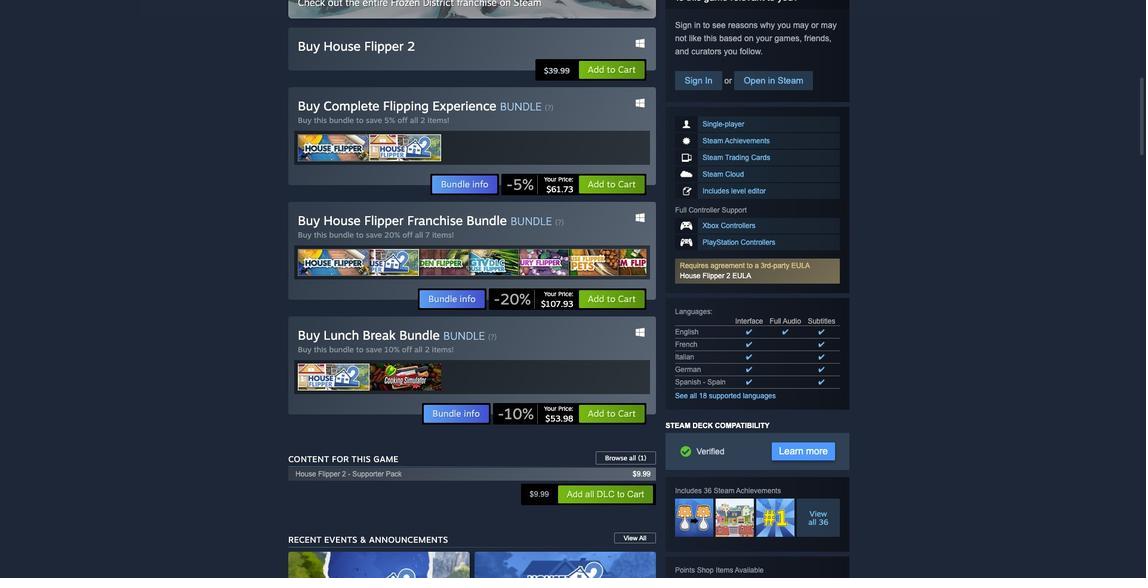 Task type: describe. For each thing, give the bounding box(es) containing it.
bundle for -5%
[[329, 115, 354, 125]]

add to cart for -5%
[[588, 179, 636, 190]]

buy lunch break bundle bundle (?)
[[298, 327, 497, 343]]

player
[[725, 120, 745, 128]]

deck
[[693, 422, 713, 430]]

announcements
[[369, 535, 448, 545]]

open
[[744, 75, 766, 85]]

playstation
[[703, 238, 739, 247]]

bundle for 10%
[[444, 329, 485, 342]]

bundle info link for -5%
[[432, 175, 498, 194]]

all
[[640, 535, 647, 542]]

see
[[713, 20, 726, 30]]

0 horizontal spatial 10%
[[385, 345, 400, 354]]

controller
[[689, 206, 720, 214]]

cart for 20%
[[619, 293, 636, 305]]

includes for includes 36 steam achievements
[[676, 487, 702, 495]]

steam right open
[[778, 75, 804, 85]]

learn
[[780, 446, 804, 456]]

a
[[755, 262, 759, 270]]

to inside sign in to see reasons why you may or may not like this based on your games, friends, and curators you follow.
[[703, 20, 710, 30]]

to inside requires agreement to a 3rd-party eula house flipper 2 eula
[[747, 262, 753, 270]]

your for 20%
[[544, 290, 557, 297]]

steam achievements link
[[676, 133, 840, 149]]

bundle info for -10%
[[433, 408, 480, 419]]

info for -20%
[[460, 293, 476, 305]]

your price: $61.73
[[544, 176, 574, 194]]

1 horizontal spatial 5%
[[513, 175, 534, 194]]

sign for sign in
[[685, 75, 703, 85]]

curators
[[692, 47, 722, 56]]

- for 5%
[[507, 175, 513, 194]]

- for 20%
[[494, 290, 500, 308]]

shop
[[697, 566, 714, 575]]

open in steam
[[744, 75, 804, 85]]

this for -10%
[[314, 345, 327, 354]]

bundle for -20%
[[429, 293, 458, 305]]

(1)
[[638, 454, 647, 462]]

:
[[711, 308, 713, 316]]

in
[[706, 75, 713, 85]]

support
[[722, 206, 747, 214]]

points
[[676, 566, 695, 575]]

price: for -10%
[[559, 405, 574, 412]]

1 vertical spatial achievements
[[737, 487, 782, 495]]

languages
[[676, 308, 711, 316]]

all left 18
[[690, 392, 697, 400]]

buy for buy this bundle to save 5% off all 2 items!
[[298, 115, 312, 125]]

-20%
[[494, 290, 531, 308]]

0 horizontal spatial eula
[[733, 272, 752, 280]]

0 horizontal spatial 20%
[[385, 230, 401, 240]]

content
[[289, 454, 329, 464]]

all down buy lunch break bundle bundle (?)
[[415, 345, 423, 354]]

buy house flipper franchise bundle bundle (?)
[[298, 213, 564, 228]]

add all dlc to cart link
[[558, 485, 654, 504]]

your for 10%
[[544, 405, 557, 412]]

spanish
[[676, 378, 701, 386]]

spanish - spain
[[676, 378, 726, 386]]

includes level editor
[[703, 187, 766, 195]]

for
[[332, 454, 349, 464]]

trading
[[726, 154, 750, 162]]

this for -5%
[[314, 115, 327, 125]]

0 vertical spatial eula
[[792, 262, 811, 270]]

save for -10%
[[366, 345, 382, 354]]

$61.73
[[547, 184, 574, 194]]

and
[[676, 47, 690, 56]]

cards
[[752, 154, 771, 162]]

off for -20%
[[403, 230, 413, 240]]

1 add to cart link from the top
[[579, 60, 646, 79]]

bundle info link for -20%
[[419, 290, 486, 309]]

steam trading cards
[[703, 154, 771, 162]]

recent events & announcements
[[289, 535, 448, 545]]

1 vertical spatial or
[[723, 76, 735, 85]]

steam for cloud
[[703, 170, 724, 179]]

-5%
[[507, 175, 534, 194]]

add all dlc to cart
[[567, 489, 645, 499]]

buy for buy this bundle to save 20% off all 7 items!
[[298, 230, 312, 240]]

includes 36 steam achievements
[[676, 487, 782, 495]]

bundle info link for -10%
[[423, 404, 490, 423]]

sign in to see reasons why you may or may not like this based on your games, friends, and curators you follow.
[[676, 20, 837, 56]]

1 may from the left
[[794, 20, 809, 30]]

view all link
[[614, 533, 656, 544]]

add to cart for -20%
[[588, 293, 636, 305]]

game
[[374, 454, 399, 464]]

world's best flipper image
[[757, 499, 795, 537]]

full audio
[[770, 317, 802, 326]]

this inside sign in to see reasons why you may or may not like this based on your games, friends, and curators you follow.
[[704, 33, 717, 43]]

1 add to cart from the top
[[588, 64, 636, 75]]

1 horizontal spatial 20%
[[500, 290, 531, 308]]

view for all
[[810, 509, 828, 518]]

-10%
[[498, 404, 534, 423]]

break
[[363, 327, 396, 343]]

save for -20%
[[366, 230, 382, 240]]

open in steam link
[[735, 71, 814, 90]]

items! for -5%
[[428, 115, 450, 125]]

based
[[720, 33, 743, 43]]

3rd-
[[761, 262, 774, 270]]

0 horizontal spatial 5%
[[385, 115, 396, 125]]

agreement
[[711, 262, 745, 270]]

buy this bundle to save 5% off all 2 items!
[[298, 115, 450, 125]]

off for -10%
[[402, 345, 412, 354]]

everything matches image
[[676, 499, 714, 537]]

experience
[[433, 98, 497, 113]]

add left 'dlc'
[[567, 489, 583, 499]]

your price: $107.93
[[541, 290, 574, 309]]

18
[[699, 392, 707, 400]]

0 horizontal spatial $9.99
[[530, 490, 549, 499]]

flipper inside requires agreement to a 3rd-party eula house flipper 2 eula
[[703, 272, 725, 280]]

bundle info for -20%
[[429, 293, 476, 305]]

add right $39.99
[[588, 64, 605, 75]]

games,
[[775, 33, 802, 43]]

steam deck compatibility
[[666, 422, 770, 430]]

buy for buy lunch break bundle bundle (?)
[[298, 327, 320, 343]]

your
[[756, 33, 773, 43]]

cart for 5%
[[619, 179, 636, 190]]

xbox controllers link
[[676, 218, 840, 234]]

off for -5%
[[398, 115, 408, 125]]

reasons
[[729, 20, 758, 30]]

steam cloud link
[[676, 167, 840, 182]]

buy this bundle to save 20% off all 7 items!
[[298, 230, 454, 240]]

all down flipping
[[410, 115, 418, 125]]

buy house flipper 2
[[298, 38, 416, 54]]

sign in
[[685, 75, 713, 85]]

add for 5%
[[588, 179, 605, 190]]

2 may from the left
[[822, 20, 837, 30]]

(?) for -5%
[[545, 103, 554, 112]]

all left "(1)"
[[630, 454, 637, 462]]

add to cart link for 20%
[[579, 290, 646, 309]]

events
[[325, 535, 358, 545]]

this
[[352, 454, 371, 464]]

french
[[676, 340, 698, 349]]

bundle for 5%
[[500, 100, 542, 113]]

recent
[[289, 535, 322, 545]]

friends,
[[805, 33, 832, 43]]

spain
[[708, 378, 726, 386]]

&
[[360, 535, 367, 545]]

learn more link
[[772, 443, 836, 461]]

playstation controllers
[[703, 238, 776, 247]]

this for -20%
[[314, 230, 327, 240]]

view all 36
[[809, 509, 829, 527]]

house inside requires agreement to a 3rd-party eula house flipper 2 eula
[[680, 272, 701, 280]]



Task type: locate. For each thing, give the bounding box(es) containing it.
3 add to cart from the top
[[588, 293, 636, 305]]

0 vertical spatial view
[[810, 509, 828, 518]]

add for 20%
[[588, 293, 605, 305]]

view left all
[[624, 535, 638, 542]]

1 vertical spatial bundle
[[329, 230, 354, 240]]

2 vertical spatial save
[[366, 345, 382, 354]]

steam up pinnacove suburbs image on the bottom right of the page
[[714, 487, 735, 495]]

5% down flipping
[[385, 115, 396, 125]]

your inside the your price: $53.98
[[544, 405, 557, 412]]

sign up not
[[676, 20, 692, 30]]

add to cart link right $61.73
[[579, 175, 646, 194]]

7 buy from the top
[[298, 345, 312, 354]]

steam left cloud
[[703, 170, 724, 179]]

bundle info
[[441, 179, 489, 190], [429, 293, 476, 305], [433, 408, 480, 419]]

0 horizontal spatial includes
[[676, 487, 702, 495]]

add right $61.73
[[588, 179, 605, 190]]

bundle for -10%
[[329, 345, 354, 354]]

may up friends,
[[822, 20, 837, 30]]

add to cart link
[[579, 60, 646, 79], [579, 175, 646, 194], [579, 290, 646, 309], [579, 404, 646, 423]]

info for -5%
[[473, 179, 489, 190]]

add to cart link for 5%
[[579, 175, 646, 194]]

1 price: from the top
[[559, 176, 574, 183]]

eula down agreement
[[733, 272, 752, 280]]

buy complete flipping experience bundle (?)
[[298, 98, 554, 113]]

3 price: from the top
[[559, 405, 574, 412]]

0 vertical spatial price:
[[559, 176, 574, 183]]

complete
[[324, 98, 380, 113]]

buy for buy complete flipping experience bundle (?)
[[298, 98, 320, 113]]

0 vertical spatial 20%
[[385, 230, 401, 240]]

1 horizontal spatial full
[[770, 317, 782, 326]]

bundle for -20%
[[329, 230, 354, 240]]

info left -5%
[[473, 179, 489, 190]]

your for 5%
[[544, 176, 557, 183]]

1 vertical spatial view
[[624, 535, 638, 542]]

0 vertical spatial in
[[695, 20, 701, 30]]

to
[[703, 20, 710, 30], [607, 64, 616, 75], [356, 115, 364, 125], [607, 179, 616, 190], [356, 230, 364, 240], [747, 262, 753, 270], [607, 293, 616, 305], [356, 345, 364, 354], [607, 408, 616, 419], [618, 489, 625, 499]]

sign for sign in to see reasons why you may or may not like this based on your games, friends, and curators you follow.
[[676, 20, 692, 30]]

2 vertical spatial off
[[402, 345, 412, 354]]

buy for buy house flipper franchise bundle bundle (?)
[[298, 213, 320, 228]]

controllers for playstation controllers
[[741, 238, 776, 247]]

price: up $53.98
[[559, 405, 574, 412]]

single-player
[[703, 120, 745, 128]]

verified
[[697, 447, 725, 456]]

1 buy from the top
[[298, 38, 320, 54]]

price: for -20%
[[559, 290, 574, 297]]

0 vertical spatial your
[[544, 176, 557, 183]]

1 horizontal spatial or
[[812, 20, 819, 30]]

you up games,
[[778, 20, 791, 30]]

full for full controller support
[[676, 206, 687, 214]]

0 horizontal spatial may
[[794, 20, 809, 30]]

$9.99
[[633, 470, 651, 478], [530, 490, 549, 499]]

supporter
[[353, 470, 384, 478]]

0 vertical spatial bundle info link
[[432, 175, 498, 194]]

3 bundle from the top
[[329, 345, 354, 354]]

steam
[[778, 75, 804, 85], [703, 137, 724, 145], [703, 154, 724, 162], [703, 170, 724, 179], [666, 422, 691, 430], [714, 487, 735, 495]]

2 inside requires agreement to a 3rd-party eula house flipper 2 eula
[[727, 272, 731, 280]]

save for -5%
[[366, 115, 382, 125]]

you down based
[[724, 47, 738, 56]]

steam for deck
[[666, 422, 691, 430]]

full left audio
[[770, 317, 782, 326]]

4 add to cart from the top
[[588, 408, 636, 419]]

items! for -20%
[[432, 230, 454, 240]]

1 save from the top
[[366, 115, 382, 125]]

0 horizontal spatial you
[[724, 47, 738, 56]]

0 vertical spatial sign
[[676, 20, 692, 30]]

0 vertical spatial controllers
[[721, 222, 756, 230]]

0 horizontal spatial (?)
[[489, 333, 497, 342]]

add to cart right your price: $107.93
[[588, 293, 636, 305]]

steam inside 'link'
[[703, 170, 724, 179]]

0 vertical spatial you
[[778, 20, 791, 30]]

0 vertical spatial full
[[676, 206, 687, 214]]

add to cart link for 10%
[[579, 404, 646, 423]]

includes down 'steam cloud'
[[703, 187, 730, 195]]

house
[[324, 38, 361, 54], [324, 213, 361, 228], [680, 272, 701, 280], [296, 470, 316, 478]]

0 horizontal spatial or
[[723, 76, 735, 85]]

includes inside includes level editor link
[[703, 187, 730, 195]]

house flipper 2 eula link
[[680, 272, 752, 280]]

full controller support
[[676, 206, 747, 214]]

view all
[[624, 535, 647, 542]]

2 vertical spatial your
[[544, 405, 557, 412]]

0 vertical spatial $9.99
[[633, 470, 651, 478]]

$107.93
[[541, 299, 574, 309]]

off left 7
[[403, 230, 413, 240]]

20% left your price: $107.93
[[500, 290, 531, 308]]

2 add to cart link from the top
[[579, 175, 646, 194]]

1 vertical spatial bundle info link
[[419, 290, 486, 309]]

your inside your price: $61.73
[[544, 176, 557, 183]]

steam achievements
[[703, 137, 770, 145]]

add to cart for -10%
[[588, 408, 636, 419]]

(?) inside buy lunch break bundle bundle (?)
[[489, 333, 497, 342]]

audio
[[783, 317, 802, 326]]

your inside your price: $107.93
[[544, 290, 557, 297]]

in right open
[[769, 75, 776, 85]]

all right the world's best flipper image
[[809, 517, 817, 527]]

0 vertical spatial info
[[473, 179, 489, 190]]

bundle for -10%
[[433, 408, 462, 419]]

1 vertical spatial save
[[366, 230, 382, 240]]

10% down buy lunch break bundle bundle (?)
[[385, 345, 400, 354]]

price: inside the your price: $53.98
[[559, 405, 574, 412]]

achievements inside 'link'
[[725, 137, 770, 145]]

bundle
[[441, 179, 470, 190], [467, 213, 507, 228], [429, 293, 458, 305], [400, 327, 440, 343], [433, 408, 462, 419]]

items! down buy lunch break bundle bundle (?)
[[432, 345, 454, 354]]

5% left your price: $61.73
[[513, 175, 534, 194]]

add to cart right $61.73
[[588, 179, 636, 190]]

3 your from the top
[[544, 405, 557, 412]]

1 bundle from the top
[[329, 115, 354, 125]]

may
[[794, 20, 809, 30], [822, 20, 837, 30]]

2 your from the top
[[544, 290, 557, 297]]

1 vertical spatial 36
[[819, 517, 829, 527]]

see
[[676, 392, 688, 400]]

price: up the $107.93
[[559, 290, 574, 297]]

steam inside 'link'
[[703, 137, 724, 145]]

bundle info for -5%
[[441, 179, 489, 190]]

or
[[812, 20, 819, 30], [723, 76, 735, 85]]

interface
[[736, 317, 764, 326]]

0 vertical spatial bundle
[[329, 115, 354, 125]]

price: up $61.73
[[559, 176, 574, 183]]

1 horizontal spatial in
[[769, 75, 776, 85]]

all left 'dlc'
[[586, 489, 595, 499]]

-
[[507, 175, 513, 194], [494, 290, 500, 308], [703, 378, 706, 386], [498, 404, 505, 423], [348, 470, 351, 478]]

or right in
[[723, 76, 735, 85]]

0 horizontal spatial 36
[[704, 487, 712, 495]]

1 vertical spatial (?)
[[556, 218, 564, 227]]

sign in link
[[676, 71, 723, 90]]

1 vertical spatial eula
[[733, 272, 752, 280]]

36 inside view all 36
[[819, 517, 829, 527]]

1 vertical spatial 10%
[[505, 404, 534, 423]]

0 horizontal spatial view
[[624, 535, 638, 542]]

1 vertical spatial off
[[403, 230, 413, 240]]

editor
[[748, 187, 766, 195]]

in inside sign in to see reasons why you may or may not like this based on your games, friends, and curators you follow.
[[695, 20, 701, 30]]

1 horizontal spatial may
[[822, 20, 837, 30]]

add to cart right $39.99
[[588, 64, 636, 75]]

content for this game
[[289, 454, 399, 464]]

pinnacove suburbs image
[[716, 499, 754, 537]]

buy for buy house flipper 2
[[298, 38, 320, 54]]

2 add to cart from the top
[[588, 179, 636, 190]]

view inside "link"
[[624, 535, 638, 542]]

1 vertical spatial $9.99
[[530, 490, 549, 499]]

in inside open in steam link
[[769, 75, 776, 85]]

info left -10%
[[464, 408, 480, 419]]

1 vertical spatial bundle info
[[429, 293, 476, 305]]

1 vertical spatial controllers
[[741, 238, 776, 247]]

achievements
[[725, 137, 770, 145], [737, 487, 782, 495]]

add to cart
[[588, 64, 636, 75], [588, 179, 636, 190], [588, 293, 636, 305], [588, 408, 636, 419]]

1 vertical spatial price:
[[559, 290, 574, 297]]

or inside sign in to see reasons why you may or may not like this based on your games, friends, and curators you follow.
[[812, 20, 819, 30]]

0 vertical spatial 10%
[[385, 345, 400, 354]]

6 buy from the top
[[298, 327, 320, 343]]

you
[[778, 20, 791, 30], [724, 47, 738, 56]]

available
[[735, 566, 764, 575]]

7
[[426, 230, 430, 240]]

0 vertical spatial includes
[[703, 187, 730, 195]]

info for -10%
[[464, 408, 480, 419]]

1 vertical spatial includes
[[676, 487, 702, 495]]

1 horizontal spatial eula
[[792, 262, 811, 270]]

3 add to cart link from the top
[[579, 290, 646, 309]]

flipping
[[383, 98, 429, 113]]

may up games,
[[794, 20, 809, 30]]

includes up everything matches image
[[676, 487, 702, 495]]

buy this bundle to save 10% off all 2 items!
[[298, 345, 454, 354]]

add
[[588, 64, 605, 75], [588, 179, 605, 190], [588, 293, 605, 305], [588, 408, 605, 419], [567, 489, 583, 499]]

buy
[[298, 38, 320, 54], [298, 98, 320, 113], [298, 115, 312, 125], [298, 213, 320, 228], [298, 230, 312, 240], [298, 327, 320, 343], [298, 345, 312, 354]]

or up friends,
[[812, 20, 819, 30]]

1 horizontal spatial view
[[810, 509, 828, 518]]

buy for buy this bundle to save 10% off all 2 items!
[[298, 345, 312, 354]]

2 vertical spatial info
[[464, 408, 480, 419]]

view inside view all 36
[[810, 509, 828, 518]]

1 vertical spatial in
[[769, 75, 776, 85]]

add to cart link right $39.99
[[579, 60, 646, 79]]

add to cart link up browse
[[579, 404, 646, 423]]

4 add to cart link from the top
[[579, 404, 646, 423]]

full for full audio
[[770, 317, 782, 326]]

follow.
[[740, 47, 763, 56]]

house flipper 2 - supporter pack
[[296, 470, 402, 478]]

0 vertical spatial items!
[[428, 115, 450, 125]]

0 horizontal spatial full
[[676, 206, 687, 214]]

requires agreement to a 3rd-party eula house flipper 2 eula
[[680, 262, 811, 280]]

2 price: from the top
[[559, 290, 574, 297]]

0 vertical spatial (?)
[[545, 103, 554, 112]]

2 vertical spatial items!
[[432, 345, 454, 354]]

in for open
[[769, 75, 776, 85]]

items! down buy complete flipping experience bundle (?)
[[428, 115, 450, 125]]

1 vertical spatial bundle
[[511, 214, 552, 228]]

0 vertical spatial save
[[366, 115, 382, 125]]

supported
[[709, 392, 741, 400]]

lunch
[[324, 327, 359, 343]]

1 horizontal spatial 10%
[[505, 404, 534, 423]]

1 horizontal spatial 36
[[819, 517, 829, 527]]

view for all
[[624, 535, 638, 542]]

full
[[676, 206, 687, 214], [770, 317, 782, 326]]

save left 7
[[366, 230, 382, 240]]

1 vertical spatial full
[[770, 317, 782, 326]]

in for sign
[[695, 20, 701, 30]]

bundle info link
[[432, 175, 498, 194], [419, 290, 486, 309], [423, 404, 490, 423]]

20% left 7
[[385, 230, 401, 240]]

2 vertical spatial bundle
[[444, 329, 485, 342]]

price: inside your price: $61.73
[[559, 176, 574, 183]]

5 buy from the top
[[298, 230, 312, 240]]

items
[[716, 566, 734, 575]]

10% left the your price: $53.98
[[505, 404, 534, 423]]

2 horizontal spatial (?)
[[556, 218, 564, 227]]

0 vertical spatial achievements
[[725, 137, 770, 145]]

steam left deck
[[666, 422, 691, 430]]

cart inside add all dlc to cart link
[[628, 489, 645, 499]]

1 vertical spatial info
[[460, 293, 476, 305]]

achievements down "single-player" link
[[725, 137, 770, 145]]

2 vertical spatial bundle info
[[433, 408, 480, 419]]

save down break
[[366, 345, 382, 354]]

0 vertical spatial 5%
[[385, 115, 396, 125]]

price: for -5%
[[559, 176, 574, 183]]

(?) inside buy complete flipping experience bundle (?)
[[545, 103, 554, 112]]

save
[[366, 115, 382, 125], [366, 230, 382, 240], [366, 345, 382, 354]]

bundle for -5%
[[441, 179, 470, 190]]

see all 18 supported languages
[[676, 392, 776, 400]]

info left -20%
[[460, 293, 476, 305]]

your
[[544, 176, 557, 183], [544, 290, 557, 297], [544, 405, 557, 412]]

cart for 10%
[[619, 408, 636, 419]]

in
[[695, 20, 701, 30], [769, 75, 776, 85]]

playstation controllers link
[[676, 235, 840, 250]]

steam for achievements
[[703, 137, 724, 145]]

xbox controllers
[[703, 222, 756, 230]]

36
[[704, 487, 712, 495], [819, 517, 829, 527]]

pack
[[386, 470, 402, 478]]

items!
[[428, 115, 450, 125], [432, 230, 454, 240], [432, 345, 454, 354]]

party
[[774, 262, 790, 270]]

2 vertical spatial (?)
[[489, 333, 497, 342]]

36 up everything matches image
[[704, 487, 712, 495]]

1 your from the top
[[544, 176, 557, 183]]

off
[[398, 115, 408, 125], [403, 230, 413, 240], [402, 345, 412, 354]]

your up $53.98
[[544, 405, 557, 412]]

all
[[410, 115, 418, 125], [415, 230, 423, 240], [415, 345, 423, 354], [690, 392, 697, 400], [630, 454, 637, 462], [586, 489, 595, 499], [809, 517, 817, 527]]

add for 10%
[[588, 408, 605, 419]]

sign inside sign in to see reasons why you may or may not like this based on your games, friends, and curators you follow.
[[676, 20, 692, 30]]

your up the $107.93
[[544, 290, 557, 297]]

controllers down support
[[721, 222, 756, 230]]

0 vertical spatial 36
[[704, 487, 712, 495]]

items! right 7
[[432, 230, 454, 240]]

flipper
[[365, 38, 404, 54], [365, 213, 404, 228], [703, 272, 725, 280], [318, 470, 340, 478]]

bundle inside buy complete flipping experience bundle (?)
[[500, 100, 542, 113]]

2 buy from the top
[[298, 98, 320, 113]]

points shop items available
[[676, 566, 764, 575]]

1 vertical spatial 5%
[[513, 175, 534, 194]]

add to cart link right your price: $107.93
[[579, 290, 646, 309]]

$39.99
[[544, 66, 570, 75]]

items! for -10%
[[432, 345, 454, 354]]

add to cart up browse
[[588, 408, 636, 419]]

off down flipping
[[398, 115, 408, 125]]

controllers
[[721, 222, 756, 230], [741, 238, 776, 247]]

controllers down xbox controllers link
[[741, 238, 776, 247]]

2 save from the top
[[366, 230, 382, 240]]

(?) for -10%
[[489, 333, 497, 342]]

1 horizontal spatial (?)
[[545, 103, 554, 112]]

(?) inside buy house flipper franchise bundle bundle (?)
[[556, 218, 564, 227]]

0 vertical spatial bundle
[[500, 100, 542, 113]]

see all 18 supported languages link
[[676, 392, 776, 400]]

1 vertical spatial sign
[[685, 75, 703, 85]]

on
[[745, 33, 754, 43]]

(?) down $39.99
[[545, 103, 554, 112]]

all inside view all 36
[[809, 517, 817, 527]]

browse
[[606, 454, 628, 462]]

(?) down $61.73
[[556, 218, 564, 227]]

single-
[[703, 120, 725, 128]]

dlc
[[597, 489, 615, 499]]

steam trading cards link
[[676, 150, 840, 165]]

0 vertical spatial bundle info
[[441, 179, 489, 190]]

your up $61.73
[[544, 176, 557, 183]]

sign left in
[[685, 75, 703, 85]]

1 vertical spatial items!
[[432, 230, 454, 240]]

all left 7
[[415, 230, 423, 240]]

steam for trading
[[703, 154, 724, 162]]

price: inside your price: $107.93
[[559, 290, 574, 297]]

save down complete
[[366, 115, 382, 125]]

1 horizontal spatial you
[[778, 20, 791, 30]]

0 vertical spatial or
[[812, 20, 819, 30]]

bundle inside buy house flipper franchise bundle bundle (?)
[[511, 214, 552, 228]]

add right $53.98
[[588, 408, 605, 419]]

$53.98
[[546, 413, 574, 423]]

1 horizontal spatial includes
[[703, 187, 730, 195]]

add right your price: $107.93
[[588, 293, 605, 305]]

1 vertical spatial 20%
[[500, 290, 531, 308]]

view right the world's best flipper image
[[810, 509, 828, 518]]

controllers for xbox controllers
[[721, 222, 756, 230]]

eula right party
[[792, 262, 811, 270]]

italian
[[676, 353, 695, 361]]

- for 10%
[[498, 404, 505, 423]]

languages :
[[676, 308, 713, 316]]

1 vertical spatial you
[[724, 47, 738, 56]]

0 vertical spatial off
[[398, 115, 408, 125]]

(?) down -20%
[[489, 333, 497, 342]]

(?)
[[545, 103, 554, 112], [556, 218, 564, 227], [489, 333, 497, 342]]

36 right the world's best flipper image
[[819, 517, 829, 527]]

10%
[[385, 345, 400, 354], [505, 404, 534, 423]]

3 buy from the top
[[298, 115, 312, 125]]

2 vertical spatial bundle info link
[[423, 404, 490, 423]]

why
[[761, 20, 776, 30]]

2 vertical spatial price:
[[559, 405, 574, 412]]

bundle inside buy lunch break bundle bundle (?)
[[444, 329, 485, 342]]

steam up 'steam cloud'
[[703, 154, 724, 162]]

1 vertical spatial your
[[544, 290, 557, 297]]

cart
[[619, 64, 636, 75], [619, 179, 636, 190], [619, 293, 636, 305], [619, 408, 636, 419], [628, 489, 645, 499]]

2 bundle from the top
[[329, 230, 354, 240]]

1 horizontal spatial $9.99
[[633, 470, 651, 478]]

single-player link
[[676, 116, 840, 132]]

includes for includes level editor
[[703, 187, 730, 195]]

full left controller
[[676, 206, 687, 214]]

2 vertical spatial bundle
[[329, 345, 354, 354]]

off down buy lunch break bundle bundle (?)
[[402, 345, 412, 354]]

eula
[[792, 262, 811, 270], [733, 272, 752, 280]]

steam down single-
[[703, 137, 724, 145]]

achievements up the world's best flipper image
[[737, 487, 782, 495]]

in up like
[[695, 20, 701, 30]]

0 horizontal spatial in
[[695, 20, 701, 30]]

includes level editor link
[[676, 183, 840, 199]]

3 save from the top
[[366, 345, 382, 354]]

4 buy from the top
[[298, 213, 320, 228]]

german
[[676, 366, 701, 374]]



Task type: vqa. For each thing, say whether or not it's contained in the screenshot.
Steam related to Deck
yes



